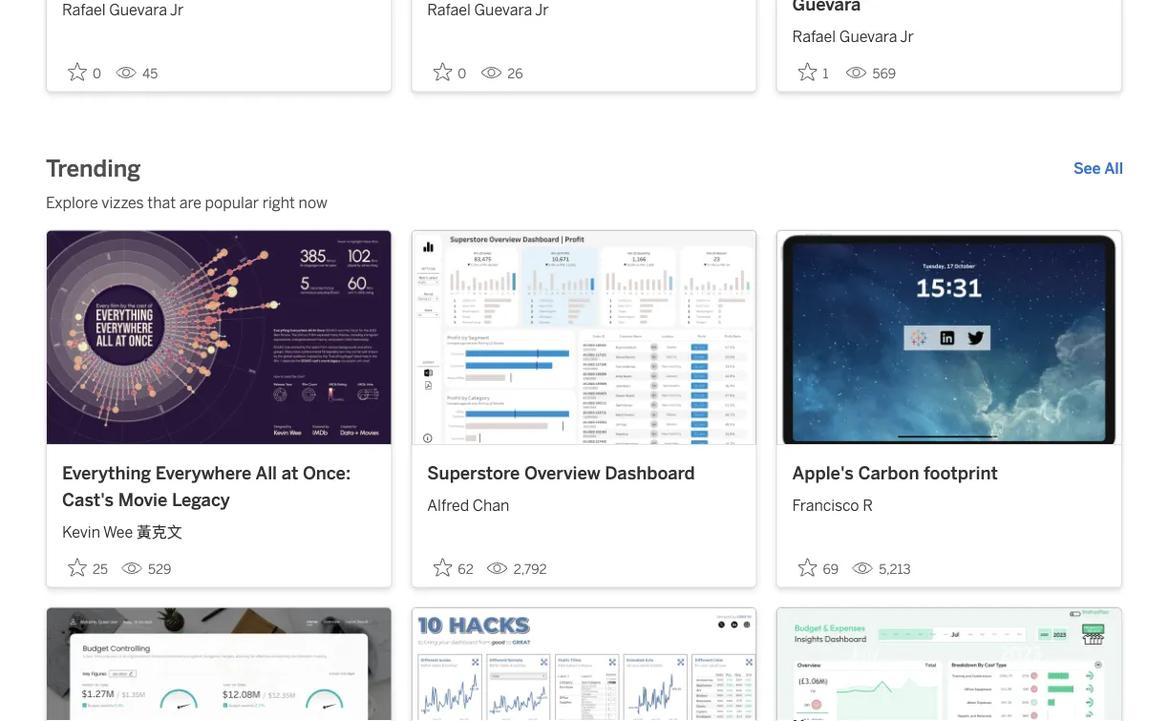 Task type: locate. For each thing, give the bounding box(es) containing it.
0 horizontal spatial 0
[[93, 66, 101, 82]]

see all trending element
[[1074, 157, 1123, 180]]

2 horizontal spatial guevara
[[840, 27, 897, 45]]

jr for 569
[[900, 27, 914, 45]]

all
[[1104, 160, 1123, 178], [255, 463, 277, 484]]

everything everywhere all at once: cast's movie legacy link
[[62, 461, 376, 513]]

0 left the 45 views element
[[93, 66, 101, 82]]

Add Favorite button
[[427, 552, 479, 583]]

2 horizontal spatial rafael guevara jr link
[[792, 17, 1106, 48]]

rafael guevara jr link up the 45
[[62, 0, 376, 22]]

footprint
[[924, 463, 998, 484]]

add favorite button down francisco
[[792, 552, 845, 583]]

0 vertical spatial all
[[1104, 160, 1123, 178]]

1
[[823, 66, 829, 82]]

right
[[262, 194, 295, 212]]

529 views element
[[114, 554, 179, 585]]

rafael guevara jr up the 45 views element
[[62, 1, 184, 19]]

workbook thumbnail image
[[47, 231, 391, 444], [412, 231, 756, 444], [777, 231, 1121, 444], [47, 608, 391, 721], [412, 608, 756, 721], [777, 608, 1121, 721]]

0 horizontal spatial rafael guevara jr
[[62, 1, 184, 19]]

add favorite button for 45
[[62, 57, 108, 88]]

1 horizontal spatial rafael guevara jr
[[427, 1, 549, 19]]

trending
[[46, 155, 141, 182]]

569
[[873, 66, 896, 82]]

1 horizontal spatial jr
[[535, 1, 549, 19]]

kevin wee 黃克文
[[62, 523, 182, 541]]

guevara up the 45 views element
[[109, 1, 167, 19]]

rafael guevara jr link
[[62, 0, 376, 22], [427, 0, 741, 22], [792, 17, 1106, 48]]

rafael guevara jr
[[62, 1, 184, 19], [427, 1, 549, 19], [792, 27, 914, 45]]

rafael guevara jr up 26 views element at the left of the page
[[427, 1, 549, 19]]

1 horizontal spatial guevara
[[474, 1, 532, 19]]

Add Favorite button
[[792, 57, 838, 88]]

guevara for 45
[[109, 1, 167, 19]]

all inside everything everywhere all at once: cast's movie legacy
[[255, 463, 277, 484]]

1 horizontal spatial 0
[[458, 66, 466, 82]]

2 horizontal spatial jr
[[900, 27, 914, 45]]

rafael guevara jr link for 45
[[62, 0, 376, 22]]

all right see
[[1104, 160, 1123, 178]]

vizzes
[[102, 194, 144, 212]]

rafael for 569
[[792, 27, 836, 45]]

alfred
[[427, 497, 469, 515]]

explore
[[46, 194, 98, 212]]

0 horizontal spatial rafael
[[62, 1, 106, 19]]

guevara up 26 views element at the left of the page
[[474, 1, 532, 19]]

rafael guevara jr link up 26
[[427, 0, 741, 22]]

5,213 views element
[[845, 554, 919, 585]]

rafael guevara jr for 569
[[792, 27, 914, 45]]

0 left 26 views element at the left of the page
[[458, 66, 466, 82]]

guevara for 26
[[474, 1, 532, 19]]

all left at
[[255, 463, 277, 484]]

guevara
[[109, 1, 167, 19], [474, 1, 532, 19], [840, 27, 897, 45]]

add favorite button down kevin on the left bottom of page
[[62, 552, 114, 583]]

at
[[281, 463, 298, 484]]

26 views element
[[473, 58, 531, 90]]

apple's carbon footprint link
[[792, 461, 1106, 487]]

r
[[863, 497, 873, 515]]

guevara for 569
[[840, 27, 897, 45]]

0 horizontal spatial guevara
[[109, 1, 167, 19]]

0 horizontal spatial all
[[255, 463, 277, 484]]

see all
[[1074, 160, 1123, 178]]

1 horizontal spatial rafael guevara jr link
[[427, 0, 741, 22]]

0 horizontal spatial rafael guevara jr link
[[62, 0, 376, 22]]

1 horizontal spatial rafael
[[427, 1, 471, 19]]

2,792
[[514, 562, 547, 578]]

1 vertical spatial all
[[255, 463, 277, 484]]

see
[[1074, 160, 1101, 178]]

legacy
[[172, 489, 230, 510]]

rafael
[[62, 1, 106, 19], [427, 1, 471, 19], [792, 27, 836, 45]]

rafael for 26
[[427, 1, 471, 19]]

Add Favorite button
[[62, 57, 108, 88], [427, 57, 473, 88], [62, 552, 114, 583], [792, 552, 845, 583]]

add favorite button left 26
[[427, 57, 473, 88]]

overview
[[524, 463, 601, 484]]

2 horizontal spatial rafael
[[792, 27, 836, 45]]

45
[[142, 66, 158, 82]]

2 horizontal spatial rafael guevara jr
[[792, 27, 914, 45]]

rafael guevara jr up 569 views element
[[792, 27, 914, 45]]

guevara up 569 views element
[[840, 27, 897, 45]]

francisco
[[792, 497, 859, 515]]

5,213
[[879, 562, 911, 578]]

jr
[[170, 1, 184, 19], [535, 1, 549, 19], [900, 27, 914, 45]]

add favorite button containing 69
[[792, 552, 845, 583]]

add favorite button left the 45
[[62, 57, 108, 88]]

now
[[299, 194, 328, 212]]

0 horizontal spatial jr
[[170, 1, 184, 19]]

see all link
[[1074, 157, 1123, 180]]

kevin
[[62, 523, 100, 541]]

0
[[93, 66, 101, 82], [458, 66, 466, 82]]

rafael guevara jr link up 569
[[792, 17, 1106, 48]]

1 0 from the left
[[93, 66, 101, 82]]

add favorite button for 5,213
[[792, 552, 845, 583]]

apple's
[[792, 463, 854, 484]]

2 0 from the left
[[458, 66, 466, 82]]

add favorite button containing 25
[[62, 552, 114, 583]]

once:
[[303, 463, 351, 484]]

569 views element
[[838, 58, 904, 90]]



Task type: vqa. For each thing, say whether or not it's contained in the screenshot.
the 'once:' on the bottom left
yes



Task type: describe. For each thing, give the bounding box(es) containing it.
francisco r
[[792, 497, 873, 515]]

cast's
[[62, 489, 114, 510]]

superstore overview dashboard
[[427, 463, 695, 484]]

rafael for 45
[[62, 1, 106, 19]]

25
[[93, 562, 108, 578]]

popular
[[205, 194, 259, 212]]

rafael guevara jr link for 26
[[427, 0, 741, 22]]

trending heading
[[46, 154, 141, 184]]

62
[[458, 562, 474, 578]]

kevin wee 黃克文 link
[[62, 513, 376, 544]]

alfred chan link
[[427, 487, 741, 517]]

0 for 45
[[93, 66, 101, 82]]

apple's carbon footprint
[[792, 463, 998, 484]]

superstore overview dashboard link
[[427, 461, 741, 487]]

45 views element
[[108, 58, 166, 90]]

movie
[[118, 489, 168, 510]]

superstore
[[427, 463, 520, 484]]

69
[[823, 562, 839, 578]]

add favorite button for 26
[[427, 57, 473, 88]]

wee
[[103, 523, 133, 541]]

chan
[[473, 497, 510, 515]]

everything
[[62, 463, 151, 484]]

jr for 45
[[170, 1, 184, 19]]

dashboard
[[605, 463, 695, 484]]

rafael guevara jr for 26
[[427, 1, 549, 19]]

everything everywhere all at once: cast's movie legacy
[[62, 463, 351, 510]]

carbon
[[858, 463, 919, 484]]

francisco r link
[[792, 487, 1106, 517]]

that
[[147, 194, 176, 212]]

explore vizzes that are popular right now element
[[46, 192, 1123, 215]]

explore vizzes that are popular right now
[[46, 194, 328, 212]]

rafael guevara jr for 45
[[62, 1, 184, 19]]

1 horizontal spatial all
[[1104, 160, 1123, 178]]

are
[[179, 194, 202, 212]]

jr for 26
[[535, 1, 549, 19]]

0 for 26
[[458, 66, 466, 82]]

alfred chan
[[427, 497, 510, 515]]

黃克文
[[136, 523, 182, 541]]

rafael guevara jr link for 569
[[792, 17, 1106, 48]]

529
[[148, 562, 171, 578]]

2,792 views element
[[479, 554, 555, 585]]

everywhere
[[155, 463, 252, 484]]

add favorite button for 529
[[62, 552, 114, 583]]

26
[[508, 66, 523, 82]]



